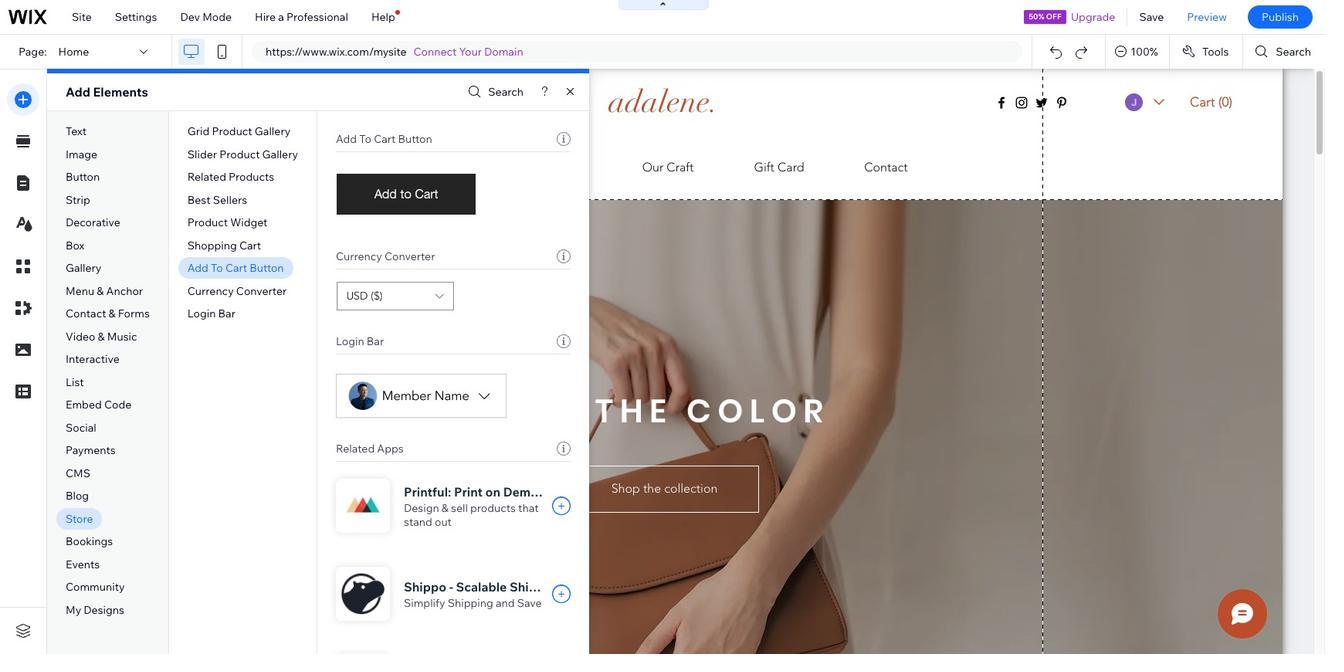 Task type: locate. For each thing, give the bounding box(es) containing it.
connect
[[414, 45, 457, 59]]

out
[[435, 514, 452, 528]]

1 vertical spatial shipping
[[448, 595, 493, 609]]

to
[[359, 131, 372, 144], [211, 261, 223, 275]]

0 vertical spatial currency converter
[[336, 248, 435, 262]]

search button down domain
[[465, 81, 524, 103]]

related for related products
[[188, 170, 226, 184]]

off
[[1047, 12, 1062, 22]]

0 vertical spatial converter
[[385, 248, 435, 262]]

2 vertical spatial product
[[188, 216, 228, 230]]

0 horizontal spatial login
[[188, 307, 216, 321]]

video & music
[[66, 330, 137, 344]]

2 horizontal spatial button
[[398, 131, 432, 144]]

save
[[1140, 10, 1165, 24], [517, 595, 542, 609]]

0 vertical spatial related
[[188, 170, 226, 184]]

0 vertical spatial gallery
[[255, 125, 291, 138]]

0 vertical spatial save
[[1140, 10, 1165, 24]]

1 vertical spatial login
[[336, 333, 364, 347]]

0 horizontal spatial search
[[489, 85, 524, 99]]

mode
[[203, 10, 232, 24]]

1 vertical spatial converter
[[236, 284, 287, 298]]

scalable
[[456, 578, 507, 593]]

1 vertical spatial search
[[489, 85, 524, 99]]

sellers
[[213, 193, 247, 207]]

tools button
[[1170, 35, 1243, 69]]

add to cart button
[[336, 131, 432, 144], [188, 261, 284, 275]]

bookings
[[66, 535, 113, 549]]

0 vertical spatial login bar
[[188, 307, 236, 321]]

1 horizontal spatial search
[[1277, 45, 1312, 59]]

0 vertical spatial to
[[359, 131, 372, 144]]

&
[[97, 284, 104, 298], [109, 307, 116, 321], [98, 330, 105, 344], [442, 500, 449, 514]]

1 vertical spatial currency
[[188, 284, 234, 298]]

0 horizontal spatial save
[[517, 595, 542, 609]]

0 vertical spatial product
[[212, 125, 252, 138]]

related
[[188, 170, 226, 184], [336, 440, 375, 454]]

0 horizontal spatial button
[[66, 170, 100, 184]]

1 vertical spatial add
[[336, 131, 357, 144]]

design
[[404, 500, 439, 514]]

shipping down scalable
[[448, 595, 493, 609]]

home
[[58, 45, 89, 59]]

1 horizontal spatial bar
[[367, 333, 384, 347]]

products
[[471, 500, 516, 514]]

product
[[212, 125, 252, 138], [220, 147, 260, 161], [188, 216, 228, 230]]

1 horizontal spatial add to cart button
[[336, 131, 432, 144]]

1 horizontal spatial add
[[188, 261, 209, 275]]

1 vertical spatial to
[[211, 261, 223, 275]]

0 horizontal spatial related
[[188, 170, 226, 184]]

shippo
[[404, 578, 447, 593]]

save up "100%"
[[1140, 10, 1165, 24]]

1 vertical spatial currency converter
[[188, 284, 287, 298]]

related left 'apps'
[[336, 440, 375, 454]]

currency
[[336, 248, 382, 262], [188, 284, 234, 298]]

shopping cart
[[188, 239, 261, 252]]

1 horizontal spatial search button
[[1244, 35, 1326, 69]]

search down domain
[[489, 85, 524, 99]]

a
[[278, 10, 284, 24]]

0 vertical spatial bar
[[218, 307, 236, 321]]

shipping up and
[[510, 578, 563, 593]]

1 horizontal spatial converter
[[385, 248, 435, 262]]

shipping
[[510, 578, 563, 593], [448, 595, 493, 609]]

& for menu
[[97, 284, 104, 298]]

1 horizontal spatial login
[[336, 333, 364, 347]]

2 vertical spatial gallery
[[66, 261, 102, 275]]

hire
[[255, 10, 276, 24]]

1 vertical spatial button
[[66, 170, 100, 184]]

0 vertical spatial currency
[[336, 248, 382, 262]]

menu
[[66, 284, 94, 298]]

add
[[66, 84, 90, 100], [336, 131, 357, 144], [188, 261, 209, 275]]

100% button
[[1106, 35, 1170, 69]]

1 vertical spatial bar
[[367, 333, 384, 347]]

https://www.wix.com/mysite connect your domain
[[266, 45, 524, 59]]

contact & forms
[[66, 307, 150, 321]]

publish
[[1262, 10, 1299, 24]]

save inside shippo - scalable shipping simplify shipping and save
[[517, 595, 542, 609]]

currency converter
[[336, 248, 435, 262], [188, 284, 287, 298]]

menu & anchor
[[66, 284, 143, 298]]

related down slider
[[188, 170, 226, 184]]

demand
[[503, 483, 553, 498]]

1 horizontal spatial related
[[336, 440, 375, 454]]

shippo - scalable shipping simplify shipping and save
[[404, 578, 563, 609]]

1 vertical spatial login bar
[[336, 333, 384, 347]]

login
[[188, 307, 216, 321], [336, 333, 364, 347]]

gallery
[[255, 125, 291, 138], [262, 147, 298, 161], [66, 261, 102, 275]]

& right video
[[98, 330, 105, 344]]

0 horizontal spatial bar
[[218, 307, 236, 321]]

1 vertical spatial search button
[[465, 81, 524, 103]]

gallery up products
[[262, 147, 298, 161]]

1 vertical spatial gallery
[[262, 147, 298, 161]]

community
[[66, 581, 125, 594]]

login bar
[[188, 307, 236, 321], [336, 333, 384, 347]]

& right menu on the left
[[97, 284, 104, 298]]

product down grid product gallery
[[220, 147, 260, 161]]

gallery for slider product gallery
[[262, 147, 298, 161]]

1 horizontal spatial shipping
[[510, 578, 563, 593]]

& left forms on the top
[[109, 307, 116, 321]]

50%
[[1029, 12, 1045, 22]]

product up slider product gallery
[[212, 125, 252, 138]]

50% off
[[1029, 12, 1062, 22]]

preview button
[[1176, 0, 1239, 34]]

bar
[[218, 307, 236, 321], [367, 333, 384, 347]]

converter
[[385, 248, 435, 262], [236, 284, 287, 298]]

0 horizontal spatial currency
[[188, 284, 234, 298]]

gallery up slider product gallery
[[255, 125, 291, 138]]

button
[[398, 131, 432, 144], [66, 170, 100, 184], [250, 261, 284, 275]]

0 vertical spatial add
[[66, 84, 90, 100]]

0 horizontal spatial currency converter
[[188, 284, 287, 298]]

1 horizontal spatial currency
[[336, 248, 382, 262]]

1 vertical spatial product
[[220, 147, 260, 161]]

1 horizontal spatial save
[[1140, 10, 1165, 24]]

save inside button
[[1140, 10, 1165, 24]]

0 vertical spatial login
[[188, 307, 216, 321]]

save right and
[[517, 595, 542, 609]]

1 vertical spatial related
[[336, 440, 375, 454]]

0 horizontal spatial add
[[66, 84, 90, 100]]

0 vertical spatial search button
[[1244, 35, 1326, 69]]

search down publish on the top
[[1277, 45, 1312, 59]]

search
[[1277, 45, 1312, 59], [489, 85, 524, 99]]

& inside printful: print on demand design & sell products that stand out
[[442, 500, 449, 514]]

decorative
[[66, 216, 120, 230]]

gallery up menu on the left
[[66, 261, 102, 275]]

search button down 'publish' button
[[1244, 35, 1326, 69]]

1 vertical spatial save
[[517, 595, 542, 609]]

0 horizontal spatial add to cart button
[[188, 261, 284, 275]]

& left the sell
[[442, 500, 449, 514]]

and
[[496, 595, 515, 609]]

product up shopping
[[188, 216, 228, 230]]

0 vertical spatial button
[[398, 131, 432, 144]]

my designs
[[66, 603, 124, 617]]

2 horizontal spatial add
[[336, 131, 357, 144]]

embed code
[[66, 398, 132, 412]]

0 horizontal spatial to
[[211, 261, 223, 275]]

2 vertical spatial button
[[250, 261, 284, 275]]

my
[[66, 603, 81, 617]]

events
[[66, 558, 100, 572]]

0 horizontal spatial login bar
[[188, 307, 236, 321]]

0 horizontal spatial shipping
[[448, 595, 493, 609]]

1 horizontal spatial login bar
[[336, 333, 384, 347]]

that
[[518, 500, 539, 514]]

save button
[[1128, 0, 1176, 34]]

box
[[66, 239, 84, 252]]

text
[[66, 125, 87, 138]]

stand
[[404, 514, 433, 528]]



Task type: describe. For each thing, give the bounding box(es) containing it.
video
[[66, 330, 95, 344]]

help
[[372, 10, 395, 24]]

2 vertical spatial add
[[188, 261, 209, 275]]

apps
[[377, 440, 404, 454]]

tools
[[1203, 45, 1229, 59]]

upgrade
[[1072, 10, 1116, 24]]

slider product gallery
[[188, 147, 298, 161]]

settings
[[115, 10, 157, 24]]

hire a professional
[[255, 10, 348, 24]]

list
[[66, 375, 84, 389]]

1 horizontal spatial to
[[359, 131, 372, 144]]

grid
[[188, 125, 210, 138]]

related apps
[[336, 440, 404, 454]]

publish button
[[1248, 5, 1313, 29]]

dev
[[180, 10, 200, 24]]

on
[[486, 483, 501, 498]]

professional
[[287, 10, 348, 24]]

cms
[[66, 467, 90, 480]]

https://www.wix.com/mysite
[[266, 45, 407, 59]]

preview
[[1188, 10, 1228, 24]]

contact
[[66, 307, 106, 321]]

product for grid
[[212, 125, 252, 138]]

& for video
[[98, 330, 105, 344]]

elements
[[93, 84, 148, 100]]

designs
[[84, 603, 124, 617]]

simplify
[[404, 595, 445, 609]]

0 vertical spatial cart
[[374, 131, 396, 144]]

store
[[66, 512, 93, 526]]

best
[[188, 193, 211, 207]]

1 vertical spatial add to cart button
[[188, 261, 284, 275]]

code
[[104, 398, 132, 412]]

social
[[66, 421, 96, 435]]

slider
[[188, 147, 217, 161]]

image
[[66, 147, 98, 161]]

related products
[[188, 170, 274, 184]]

shopping
[[188, 239, 237, 252]]

1 vertical spatial cart
[[239, 239, 261, 252]]

blog
[[66, 489, 89, 503]]

forms
[[118, 307, 150, 321]]

0 vertical spatial shipping
[[510, 578, 563, 593]]

0 vertical spatial search
[[1277, 45, 1312, 59]]

music
[[107, 330, 137, 344]]

add elements
[[66, 84, 148, 100]]

1 horizontal spatial button
[[250, 261, 284, 275]]

products
[[229, 170, 274, 184]]

0 horizontal spatial search button
[[465, 81, 524, 103]]

printful: print on demand design & sell products that stand out
[[404, 483, 553, 528]]

dev mode
[[180, 10, 232, 24]]

1 horizontal spatial currency converter
[[336, 248, 435, 262]]

0 vertical spatial add to cart button
[[336, 131, 432, 144]]

print
[[454, 483, 483, 498]]

-
[[449, 578, 453, 593]]

domain
[[484, 45, 524, 59]]

100%
[[1131, 45, 1159, 59]]

sell
[[451, 500, 468, 514]]

& for contact
[[109, 307, 116, 321]]

widget
[[230, 216, 268, 230]]

related for related apps
[[336, 440, 375, 454]]

payments
[[66, 444, 116, 458]]

your
[[459, 45, 482, 59]]

product for slider
[[220, 147, 260, 161]]

grid product gallery
[[188, 125, 291, 138]]

best sellers
[[188, 193, 247, 207]]

printful:
[[404, 483, 451, 498]]

embed
[[66, 398, 102, 412]]

site
[[72, 10, 92, 24]]

gallery for grid product gallery
[[255, 125, 291, 138]]

anchor
[[106, 284, 143, 298]]

product widget
[[188, 216, 268, 230]]

0 horizontal spatial converter
[[236, 284, 287, 298]]

interactive
[[66, 353, 120, 366]]

2 vertical spatial cart
[[226, 261, 247, 275]]

strip
[[66, 193, 90, 207]]



Task type: vqa. For each thing, say whether or not it's contained in the screenshot.
https://jamespeterson1902.wixsite.com/my-
no



